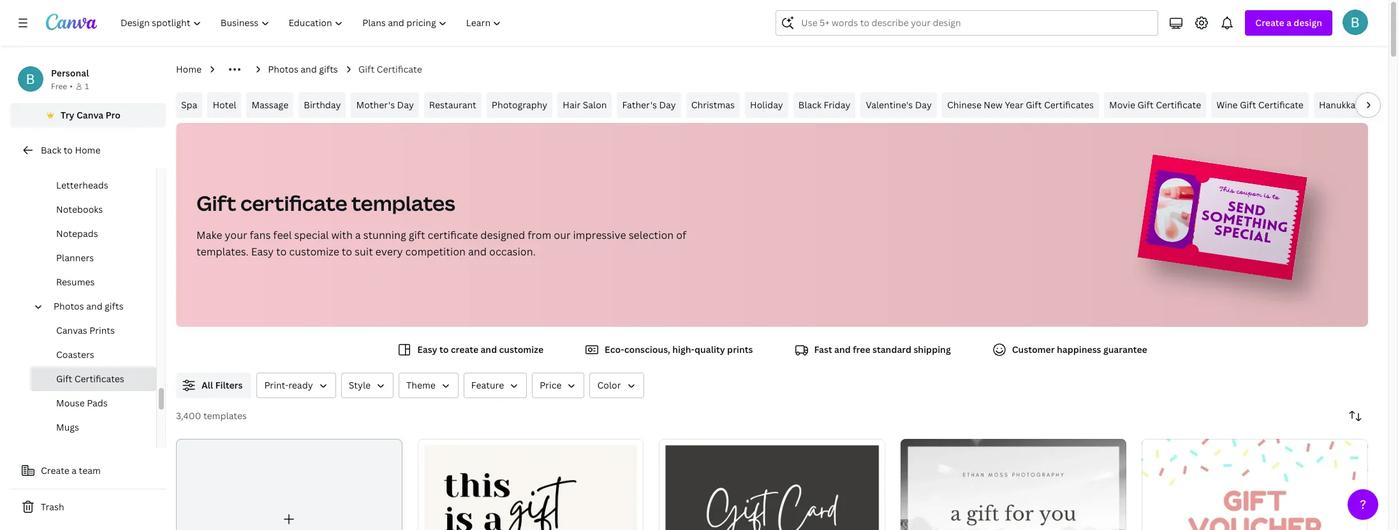 Task type: vqa. For each thing, say whether or not it's contained in the screenshot.
notepads
yes



Task type: describe. For each thing, give the bounding box(es) containing it.
day for valentine's day
[[915, 99, 932, 111]]

filters
[[215, 379, 243, 392]]

stunning
[[363, 228, 406, 242]]

chinese new year gift certificates link
[[942, 92, 1099, 118]]

black
[[798, 99, 822, 111]]

style
[[349, 379, 371, 392]]

happiness
[[1057, 344, 1101, 356]]

guarantee
[[1103, 344, 1147, 356]]

holiday
[[750, 99, 783, 111]]

gift right wine at the top right of the page
[[1240, 99, 1256, 111]]

special
[[294, 228, 329, 242]]

gift up mother's
[[358, 63, 375, 75]]

to right the back
[[64, 144, 73, 156]]

massage link
[[246, 92, 294, 118]]

prints
[[727, 344, 753, 356]]

gift certificate
[[358, 63, 422, 75]]

wine gift certificate link
[[1211, 92, 1309, 118]]

and inside make your fans feel special with a stunning gift certificate designed from our impressive selection of templates. easy to customize to suit every competition and occasion.
[[468, 245, 487, 259]]

personal
[[51, 67, 89, 79]]

christmas
[[691, 99, 735, 111]]

high-
[[672, 344, 695, 356]]

designed
[[480, 228, 525, 242]]

invoices link
[[31, 149, 156, 173]]

planners
[[56, 252, 94, 264]]

resumes
[[56, 276, 95, 288]]

mugs link
[[31, 416, 156, 440]]

hanukkah link
[[1314, 92, 1366, 118]]

certificate for wine gift certificate
[[1258, 99, 1304, 111]]

father's day
[[622, 99, 676, 111]]

gift
[[409, 228, 425, 242]]

free •
[[51, 81, 73, 92]]

home link
[[176, 63, 202, 77]]

canvas prints
[[56, 325, 115, 337]]

hair salon
[[563, 99, 607, 111]]

canvas prints link
[[31, 319, 156, 343]]

white minimalist confetti gift voucher gift certificate image
[[1142, 439, 1368, 531]]

salon
[[583, 99, 607, 111]]

hanukkah
[[1319, 99, 1361, 111]]

gift right movie
[[1137, 99, 1154, 111]]

photos and gifts inside photos and gifts button
[[54, 300, 124, 313]]

theme button
[[399, 373, 458, 399]]

feature
[[471, 379, 504, 392]]

mother's day
[[356, 99, 414, 111]]

free minimalist modern neutral gift certificate voucher image
[[417, 439, 644, 531]]

black friday link
[[793, 92, 856, 118]]

make
[[196, 228, 222, 242]]

certificate for movie gift certificate
[[1156, 99, 1201, 111]]

birthday
[[304, 99, 341, 111]]

letterheads
[[56, 179, 108, 191]]

black and white photography gift certificate image
[[900, 440, 1127, 531]]

gift certificates
[[56, 373, 124, 385]]

new
[[984, 99, 1003, 111]]

photos and gifts button
[[48, 295, 149, 319]]

•
[[70, 81, 73, 92]]

from
[[528, 228, 551, 242]]

occasion.
[[489, 245, 536, 259]]

feature button
[[464, 373, 527, 399]]

chinese
[[947, 99, 982, 111]]

gift up make
[[196, 189, 236, 217]]

friday
[[824, 99, 850, 111]]

certificate inside make your fans feel special with a stunning gift certificate designed from our impressive selection of templates. easy to customize to suit every competition and occasion.
[[428, 228, 478, 242]]

try canva pro button
[[10, 103, 166, 128]]

back to home link
[[10, 138, 166, 163]]

canva
[[77, 109, 103, 121]]

make your fans feel special with a stunning gift certificate designed from our impressive selection of templates. easy to customize to suit every competition and occasion.
[[196, 228, 686, 259]]

day for father's day
[[659, 99, 676, 111]]

birthday link
[[299, 92, 346, 118]]

movie
[[1109, 99, 1135, 111]]

eco-
[[605, 344, 624, 356]]

massage
[[252, 99, 288, 111]]

spa
[[181, 99, 197, 111]]

our
[[554, 228, 571, 242]]

coasters
[[56, 349, 94, 361]]

customize inside make your fans feel special with a stunning gift certificate designed from our impressive selection of templates. easy to customize to suit every competition and occasion.
[[289, 245, 339, 259]]

your
[[225, 228, 247, 242]]

color
[[597, 379, 621, 392]]

and left "free"
[[834, 344, 851, 356]]

eco-conscious, high-quality prints
[[605, 344, 753, 356]]

easy inside make your fans feel special with a stunning gift certificate designed from our impressive selection of templates. easy to customize to suit every competition and occasion.
[[251, 245, 274, 259]]

create for create a design
[[1255, 17, 1284, 29]]

1 horizontal spatial photos
[[268, 63, 298, 75]]

black friday
[[798, 99, 850, 111]]

to left "create"
[[439, 344, 449, 356]]

create a design
[[1255, 17, 1322, 29]]

photography
[[492, 99, 547, 111]]

notebooks
[[56, 203, 103, 216]]

all
[[202, 379, 213, 392]]

pro
[[106, 109, 120, 121]]

valentine's
[[866, 99, 913, 111]]

templates.
[[196, 245, 249, 259]]

pads
[[87, 397, 108, 409]]

shipping
[[914, 344, 951, 356]]

notepads
[[56, 228, 98, 240]]

1 horizontal spatial photos and gifts
[[268, 63, 338, 75]]

1
[[85, 81, 89, 92]]

3,400 templates
[[176, 410, 247, 422]]

valentine's day
[[866, 99, 932, 111]]

1 vertical spatial certificates
[[74, 373, 124, 385]]



Task type: locate. For each thing, give the bounding box(es) containing it.
gift certificate templates
[[196, 189, 455, 217]]

create left team
[[41, 465, 69, 477]]

1 horizontal spatial day
[[659, 99, 676, 111]]

templates down all filters in the bottom of the page
[[203, 410, 247, 422]]

0 horizontal spatial templates
[[203, 410, 247, 422]]

print-ready
[[264, 379, 313, 392]]

certificate up 'feel'
[[240, 189, 347, 217]]

0 horizontal spatial certificates
[[74, 373, 124, 385]]

0 vertical spatial photos and gifts
[[268, 63, 338, 75]]

a for design
[[1286, 17, 1292, 29]]

easy
[[251, 245, 274, 259], [417, 344, 437, 356]]

a right the with
[[355, 228, 361, 242]]

photos up "massage"
[[268, 63, 298, 75]]

brad klo image
[[1343, 10, 1368, 35]]

trash
[[41, 501, 64, 513]]

1 horizontal spatial a
[[355, 228, 361, 242]]

day right father's
[[659, 99, 676, 111]]

0 vertical spatial create
[[1255, 17, 1284, 29]]

1 horizontal spatial customize
[[499, 344, 543, 356]]

0 horizontal spatial easy
[[251, 245, 274, 259]]

customer happiness guarantee
[[1012, 344, 1147, 356]]

print-ready button
[[257, 373, 336, 399]]

create a design button
[[1245, 10, 1332, 36]]

movie gift certificate
[[1109, 99, 1201, 111]]

create left design
[[1255, 17, 1284, 29]]

photos and gifts down resumes 'link'
[[54, 300, 124, 313]]

notebooks link
[[31, 198, 156, 222]]

mugs
[[56, 422, 79, 434]]

a inside make your fans feel special with a stunning gift certificate designed from our impressive selection of templates. easy to customize to suit every competition and occasion.
[[355, 228, 361, 242]]

0 vertical spatial customize
[[289, 245, 339, 259]]

day right mother's
[[397, 99, 414, 111]]

0 vertical spatial home
[[176, 63, 202, 75]]

photos inside button
[[54, 300, 84, 313]]

photos and gifts up birthday
[[268, 63, 338, 75]]

0 vertical spatial gifts
[[319, 63, 338, 75]]

0 horizontal spatial customize
[[289, 245, 339, 259]]

Sort by button
[[1343, 404, 1368, 429]]

of
[[676, 228, 686, 242]]

home up spa
[[176, 63, 202, 75]]

spa link
[[176, 92, 202, 118]]

1 vertical spatial home
[[75, 144, 100, 156]]

easy to create and customize
[[417, 344, 543, 356]]

to left the suit
[[342, 245, 352, 259]]

photos up canvas
[[54, 300, 84, 313]]

0 horizontal spatial a
[[72, 465, 77, 477]]

1 horizontal spatial gifts
[[319, 63, 338, 75]]

trash link
[[10, 495, 166, 520]]

certificate up competition
[[428, 228, 478, 242]]

gift certificate templates image
[[1096, 123, 1368, 327], [1138, 154, 1308, 281]]

2 vertical spatial a
[[72, 465, 77, 477]]

0 horizontal spatial gifts
[[105, 300, 124, 313]]

a inside dropdown button
[[1286, 17, 1292, 29]]

planners link
[[31, 246, 156, 270]]

0 vertical spatial templates
[[351, 189, 455, 217]]

Search search field
[[801, 11, 1150, 35]]

a for team
[[72, 465, 77, 477]]

certificate up mother's day
[[377, 63, 422, 75]]

gifts up prints
[[105, 300, 124, 313]]

day for mother's day
[[397, 99, 414, 111]]

canvas
[[56, 325, 87, 337]]

2 horizontal spatial day
[[915, 99, 932, 111]]

restaurant
[[429, 99, 476, 111]]

mouse
[[56, 397, 85, 409]]

a left design
[[1286, 17, 1292, 29]]

top level navigation element
[[112, 10, 512, 36]]

1 horizontal spatial certificate
[[1156, 99, 1201, 111]]

1 vertical spatial customize
[[499, 344, 543, 356]]

prints
[[89, 325, 115, 337]]

photos and gifts
[[268, 63, 338, 75], [54, 300, 124, 313]]

0 horizontal spatial photos
[[54, 300, 84, 313]]

mouse pads
[[56, 397, 108, 409]]

ready
[[288, 379, 313, 392]]

day right 'valentine's'
[[915, 99, 932, 111]]

easy down fans on the top of page
[[251, 245, 274, 259]]

color button
[[590, 373, 644, 399]]

a inside button
[[72, 465, 77, 477]]

1 vertical spatial certificate
[[428, 228, 478, 242]]

hair
[[563, 99, 581, 111]]

every
[[375, 245, 403, 259]]

create
[[1255, 17, 1284, 29], [41, 465, 69, 477]]

2 horizontal spatial certificate
[[1258, 99, 1304, 111]]

1 vertical spatial easy
[[417, 344, 437, 356]]

home
[[176, 63, 202, 75], [75, 144, 100, 156]]

0 horizontal spatial certificate
[[377, 63, 422, 75]]

0 vertical spatial easy
[[251, 245, 274, 259]]

1 horizontal spatial create
[[1255, 17, 1284, 29]]

1 vertical spatial photos and gifts
[[54, 300, 124, 313]]

certificate right wine at the top right of the page
[[1258, 99, 1304, 111]]

create inside dropdown button
[[1255, 17, 1284, 29]]

and down resumes 'link'
[[86, 300, 102, 313]]

letterheads link
[[31, 173, 156, 198]]

0 vertical spatial a
[[1286, 17, 1292, 29]]

templates
[[351, 189, 455, 217], [203, 410, 247, 422]]

price
[[540, 379, 562, 392]]

impressive
[[573, 228, 626, 242]]

back
[[41, 144, 61, 156]]

free
[[51, 81, 67, 92]]

all filters button
[[176, 373, 252, 399]]

1 horizontal spatial templates
[[351, 189, 455, 217]]

fans
[[250, 228, 271, 242]]

gift right the year
[[1026, 99, 1042, 111]]

and inside button
[[86, 300, 102, 313]]

certificate
[[240, 189, 347, 217], [428, 228, 478, 242]]

wine
[[1216, 99, 1238, 111]]

certificate left wine at the top right of the page
[[1156, 99, 1201, 111]]

0 horizontal spatial create
[[41, 465, 69, 477]]

gift up the mouse
[[56, 373, 72, 385]]

suit
[[355, 245, 373, 259]]

0 horizontal spatial photos and gifts
[[54, 300, 124, 313]]

restaurant link
[[424, 92, 481, 118]]

1 vertical spatial create
[[41, 465, 69, 477]]

and up birthday
[[301, 63, 317, 75]]

holiday link
[[745, 92, 788, 118]]

mother's day link
[[351, 92, 419, 118]]

0 vertical spatial photos
[[268, 63, 298, 75]]

father's
[[622, 99, 657, 111]]

gifts inside button
[[105, 300, 124, 313]]

try
[[61, 109, 74, 121]]

templates up gift
[[351, 189, 455, 217]]

0 vertical spatial certificates
[[1044, 99, 1094, 111]]

to down 'feel'
[[276, 245, 287, 259]]

2 day from the left
[[659, 99, 676, 111]]

and
[[301, 63, 317, 75], [468, 245, 487, 259], [86, 300, 102, 313], [481, 344, 497, 356], [834, 344, 851, 356]]

gifts up birthday
[[319, 63, 338, 75]]

create
[[451, 344, 478, 356]]

3 day from the left
[[915, 99, 932, 111]]

easy up theme button
[[417, 344, 437, 356]]

theme
[[406, 379, 435, 392]]

1 day from the left
[[397, 99, 414, 111]]

certificates left movie
[[1044, 99, 1094, 111]]

1 vertical spatial templates
[[203, 410, 247, 422]]

mother's
[[356, 99, 395, 111]]

and down designed
[[468, 245, 487, 259]]

hotel
[[213, 99, 236, 111]]

3,400
[[176, 410, 201, 422]]

1 vertical spatial photos
[[54, 300, 84, 313]]

hair salon link
[[558, 92, 612, 118]]

free minimalist modern neutral black and white gift certificate voucher image
[[659, 439, 885, 531]]

create for create a team
[[41, 465, 69, 477]]

1 vertical spatial gifts
[[105, 300, 124, 313]]

create a team button
[[10, 459, 166, 484]]

free
[[853, 344, 870, 356]]

to
[[64, 144, 73, 156], [276, 245, 287, 259], [342, 245, 352, 259], [439, 344, 449, 356]]

None search field
[[776, 10, 1158, 36]]

team
[[79, 465, 101, 477]]

father's day link
[[617, 92, 681, 118]]

standard
[[872, 344, 911, 356]]

valentine's day link
[[861, 92, 937, 118]]

invoices
[[56, 155, 92, 167]]

customize down special on the top of page
[[289, 245, 339, 259]]

conscious,
[[624, 344, 670, 356]]

1 horizontal spatial certificate
[[428, 228, 478, 242]]

0 horizontal spatial home
[[75, 144, 100, 156]]

certificate
[[377, 63, 422, 75], [1156, 99, 1201, 111], [1258, 99, 1304, 111]]

hotel link
[[208, 92, 241, 118]]

year
[[1005, 99, 1024, 111]]

a
[[1286, 17, 1292, 29], [355, 228, 361, 242], [72, 465, 77, 477]]

1 horizontal spatial certificates
[[1044, 99, 1094, 111]]

0 horizontal spatial day
[[397, 99, 414, 111]]

1 horizontal spatial easy
[[417, 344, 437, 356]]

certificates up pads
[[74, 373, 124, 385]]

resumes link
[[31, 270, 156, 295]]

home down try canva pro button
[[75, 144, 100, 156]]

customize up the "feature" button at the left of page
[[499, 344, 543, 356]]

coasters link
[[31, 343, 156, 367]]

photography link
[[487, 92, 553, 118]]

0 vertical spatial certificate
[[240, 189, 347, 217]]

2 horizontal spatial a
[[1286, 17, 1292, 29]]

create inside button
[[41, 465, 69, 477]]

and right "create"
[[481, 344, 497, 356]]

1 horizontal spatial home
[[176, 63, 202, 75]]

feel
[[273, 228, 292, 242]]

1 vertical spatial a
[[355, 228, 361, 242]]

create a team
[[41, 465, 101, 477]]

chinese new year gift certificates
[[947, 99, 1094, 111]]

a left team
[[72, 465, 77, 477]]

0 horizontal spatial certificate
[[240, 189, 347, 217]]



